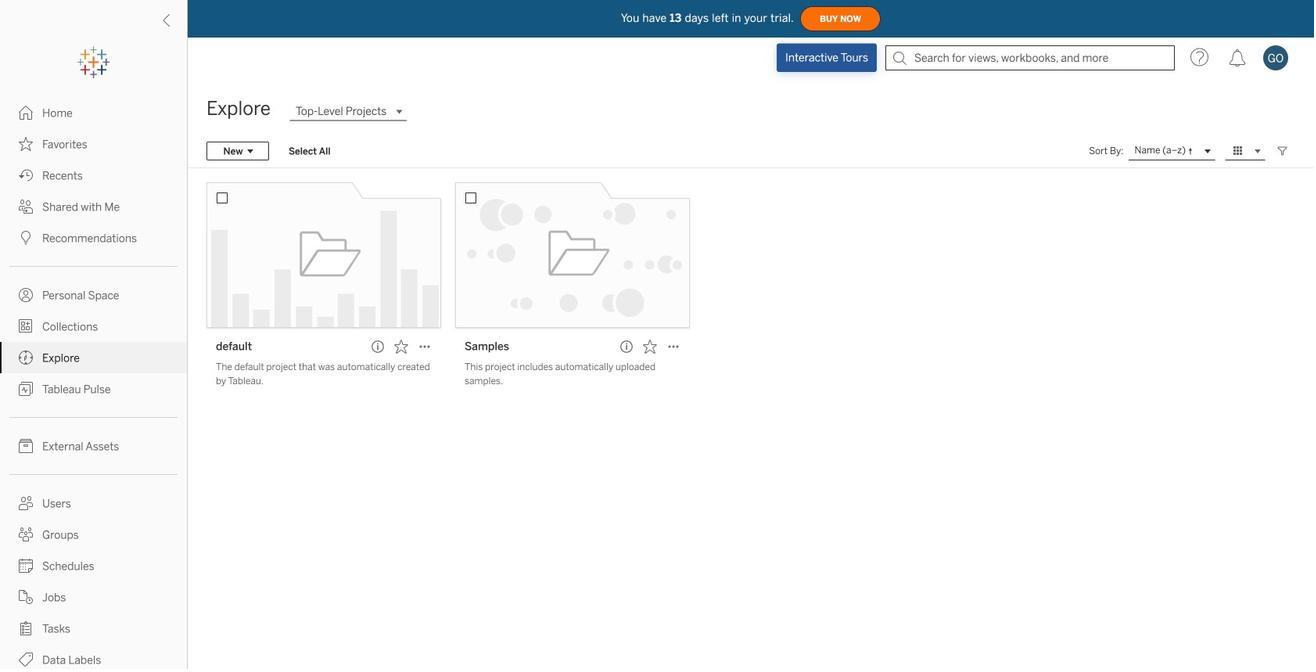 Task type: locate. For each thing, give the bounding box(es) containing it.
navigation panel element
[[0, 47, 187, 669]]

default image
[[207, 182, 441, 328]]

grid view image
[[1232, 144, 1246, 158]]



Task type: vqa. For each thing, say whether or not it's contained in the screenshot.
Project image
no



Task type: describe. For each thing, give the bounding box(es) containing it.
Search for views, workbooks, and more text field
[[886, 45, 1175, 70]]

samples image
[[455, 182, 690, 328]]

main navigation. press the up and down arrow keys to access links. element
[[0, 97, 187, 669]]



